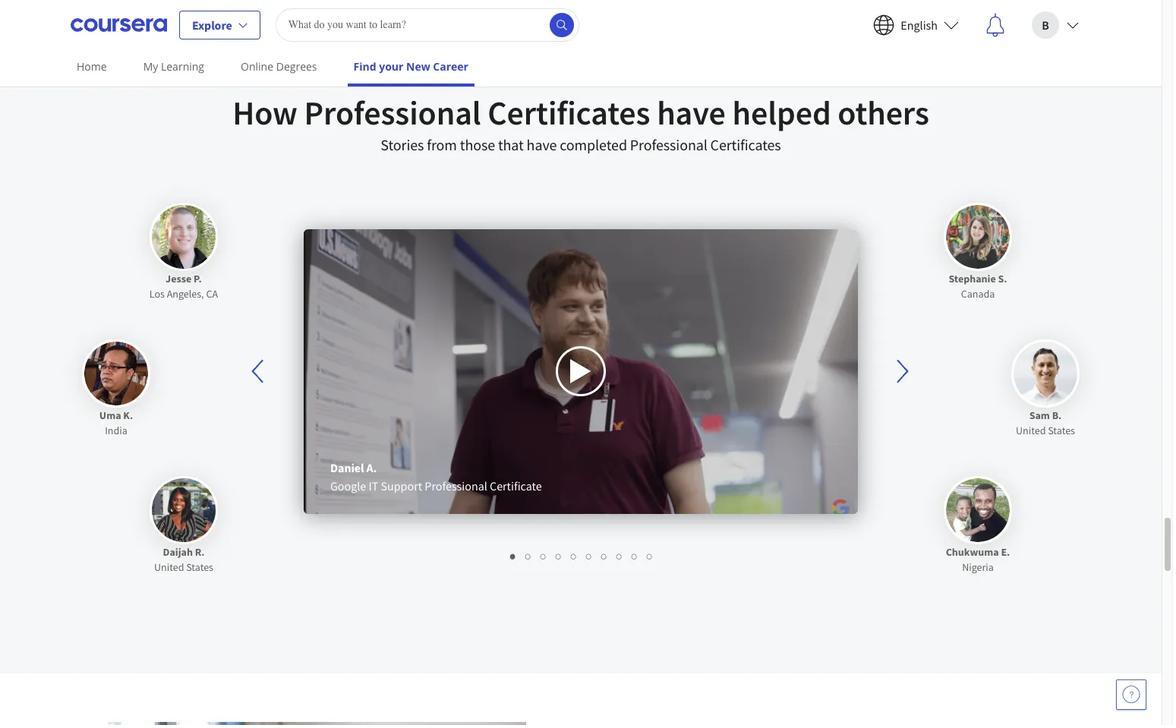 Task type: describe. For each thing, give the bounding box(es) containing it.
a.
[[366, 460, 377, 475]]

sam
[[1029, 408, 1050, 422]]

b button
[[1020, 0, 1091, 49]]

english
[[901, 17, 938, 32]]

online degrees
[[241, 59, 317, 74]]

1 vertical spatial have
[[527, 135, 557, 154]]

slides element
[[277, 548, 885, 563]]

coursera image
[[71, 13, 167, 37]]

sam b. united states
[[1016, 408, 1075, 437]]

chukwuma
[[946, 545, 999, 558]]

find your new career
[[353, 59, 468, 74]]

online
[[241, 59, 273, 74]]

0 vertical spatial certificates
[[488, 91, 650, 133]]

those
[[460, 135, 495, 154]]

find your new career link
[[347, 49, 474, 87]]

how professional certificates have helped others stories from those that have completed professional certificates
[[232, 91, 929, 154]]

nigeria
[[962, 560, 994, 574]]

degrees
[[276, 59, 317, 74]]

my
[[143, 59, 158, 74]]

ca
[[206, 287, 218, 300]]

stephanie s. canada
[[949, 271, 1007, 300]]

others
[[838, 91, 929, 133]]

0 vertical spatial professional
[[304, 91, 481, 133]]

my learning link
[[137, 49, 210, 84]]

r.
[[195, 545, 205, 558]]

daniel a. google it support professional certificate
[[330, 460, 542, 493]]

1 vertical spatial professional
[[630, 135, 707, 154]]

e.
[[1001, 545, 1010, 558]]

jesse p. los angeles, ca
[[149, 271, 218, 300]]

1 vertical spatial certificates
[[710, 135, 781, 154]]

go to next slide image
[[885, 353, 920, 390]]

new
[[406, 59, 430, 74]]

uma
[[99, 408, 121, 422]]

it
[[369, 478, 378, 493]]

united for daijah
[[154, 560, 184, 574]]

daijah r. united states
[[154, 545, 213, 574]]

filled play image
[[569, 358, 593, 385]]

b.
[[1052, 408, 1062, 422]]

b
[[1042, 17, 1049, 32]]

my learning
[[143, 59, 204, 74]]

canada
[[961, 287, 995, 300]]

professional inside daniel a. google it support professional certificate
[[425, 478, 487, 493]]

find
[[353, 59, 376, 74]]

how
[[232, 91, 298, 133]]



Task type: locate. For each thing, give the bounding box(es) containing it.
chukwuma e. nigeria
[[946, 545, 1010, 574]]

certificate
[[490, 478, 542, 493]]

certificates
[[488, 91, 650, 133], [710, 135, 781, 154]]

professional up the stories
[[304, 91, 481, 133]]

1 horizontal spatial states
[[1048, 423, 1075, 437]]

0 vertical spatial united
[[1016, 423, 1046, 437]]

home
[[77, 59, 107, 74]]

states inside sam b. united states
[[1048, 423, 1075, 437]]

have
[[657, 91, 726, 133], [527, 135, 557, 154]]

1 horizontal spatial certificates
[[710, 135, 781, 154]]

states down b.
[[1048, 423, 1075, 437]]

uma k. india
[[99, 408, 133, 437]]

united down the sam
[[1016, 423, 1046, 437]]

1 vertical spatial states
[[186, 560, 213, 574]]

united inside daijah r. united states
[[154, 560, 184, 574]]

k.
[[123, 408, 133, 422]]

from
[[427, 135, 457, 154]]

0 horizontal spatial states
[[186, 560, 213, 574]]

online degrees link
[[235, 49, 323, 84]]

2 vertical spatial professional
[[425, 478, 487, 493]]

states inside daijah r. united states
[[186, 560, 213, 574]]

0 horizontal spatial have
[[527, 135, 557, 154]]

jesse
[[166, 271, 191, 285]]

help center image
[[1122, 686, 1140, 704]]

united inside sam b. united states
[[1016, 423, 1046, 437]]

explore
[[192, 17, 232, 32]]

0 horizontal spatial united
[[154, 560, 184, 574]]

support
[[381, 478, 422, 493]]

stories
[[381, 135, 424, 154]]

united down 'daijah'
[[154, 560, 184, 574]]

explore button
[[179, 10, 260, 39]]

s.
[[998, 271, 1007, 285]]

1 horizontal spatial have
[[657, 91, 726, 133]]

that
[[498, 135, 524, 154]]

professional
[[304, 91, 481, 133], [630, 135, 707, 154], [425, 478, 487, 493]]

united
[[1016, 423, 1046, 437], [154, 560, 184, 574]]

0 vertical spatial states
[[1048, 423, 1075, 437]]

los
[[149, 287, 165, 300]]

None search field
[[275, 8, 579, 41]]

1 horizontal spatial united
[[1016, 423, 1046, 437]]

professional right support in the left bottom of the page
[[425, 478, 487, 493]]

p.
[[194, 271, 202, 285]]

0 horizontal spatial certificates
[[488, 91, 650, 133]]

your
[[379, 59, 403, 74]]

completed
[[560, 135, 627, 154]]

go to previous slide image
[[241, 353, 276, 390], [252, 360, 263, 383]]

english button
[[861, 0, 971, 49]]

certificates down helped
[[710, 135, 781, 154]]

states down r.
[[186, 560, 213, 574]]

daijah
[[163, 545, 193, 558]]

career
[[433, 59, 468, 74]]

stephanie
[[949, 271, 996, 285]]

home link
[[71, 49, 113, 84]]

1 vertical spatial united
[[154, 560, 184, 574]]

google
[[330, 478, 366, 493]]

helped
[[732, 91, 831, 133]]

india
[[105, 423, 127, 437]]

certificates up completed
[[488, 91, 650, 133]]

states for daijah r.
[[186, 560, 213, 574]]

0 vertical spatial have
[[657, 91, 726, 133]]

states
[[1048, 423, 1075, 437], [186, 560, 213, 574]]

learning
[[161, 59, 204, 74]]

daniel
[[330, 460, 364, 475]]

What do you want to learn? text field
[[275, 8, 579, 41]]

angeles,
[[167, 287, 204, 300]]

united for sam
[[1016, 423, 1046, 437]]

states for sam b.
[[1048, 423, 1075, 437]]

professional right completed
[[630, 135, 707, 154]]



Task type: vqa. For each thing, say whether or not it's contained in the screenshot.
the top the
no



